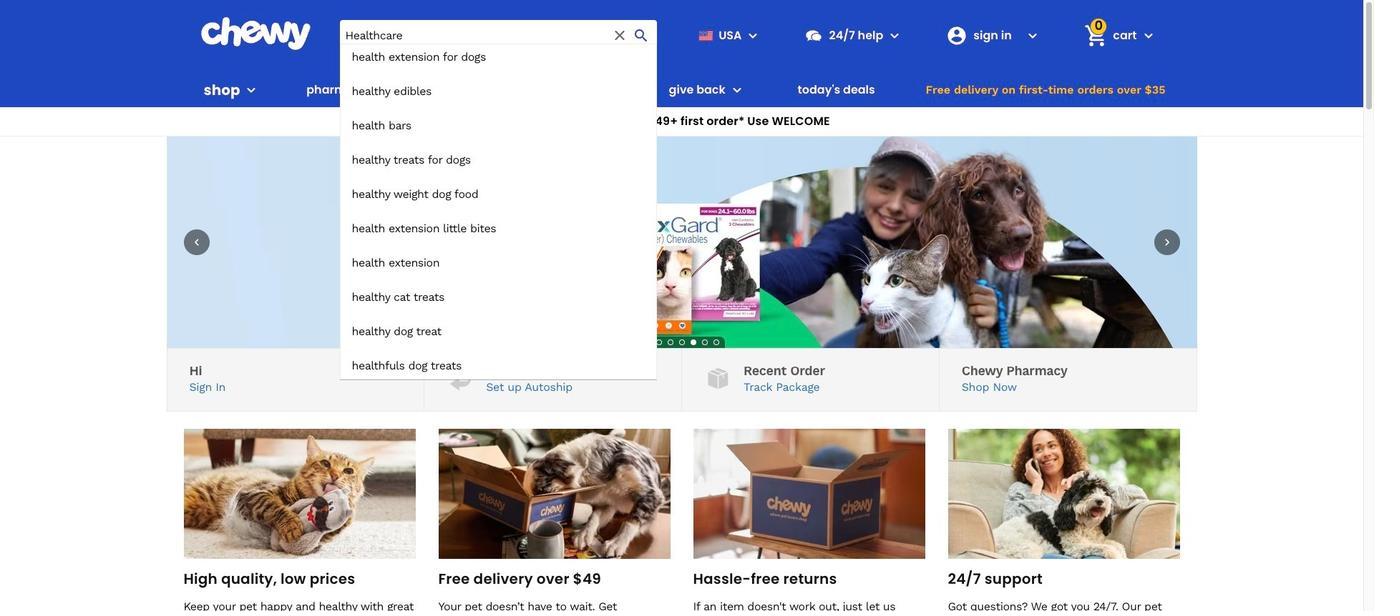 Task type: describe. For each thing, give the bounding box(es) containing it.
cart menu image
[[1140, 27, 1157, 44]]

/ image
[[704, 365, 732, 393]]

chewy home image
[[200, 17, 311, 50]]

account menu image
[[1024, 27, 1042, 44]]

stop automatic slide show image
[[642, 337, 653, 349]]

chewy support image
[[805, 26, 823, 45]]

0 vertical spatial menu image
[[745, 27, 762, 44]]

0 horizontal spatial menu image
[[243, 82, 260, 99]]

list box inside site banner
[[340, 44, 657, 380]]

give back menu image
[[728, 82, 746, 99]]

items image
[[1083, 23, 1109, 48]]

Search text field
[[340, 20, 657, 51]]



Task type: vqa. For each thing, say whether or not it's contained in the screenshot.
site banner
yes



Task type: locate. For each thing, give the bounding box(es) containing it.
1 horizontal spatial menu image
[[745, 27, 762, 44]]

menu image up 'give back menu' image at the right top of the page
[[745, 27, 762, 44]]

Product search field
[[340, 20, 657, 380]]

delete search image
[[611, 27, 629, 44]]

list box
[[340, 44, 657, 380]]

submit search image
[[633, 27, 650, 44]]

20% off your first pharmacy order* with code rx20. shop now. image
[[166, 137, 1197, 349]]

menu image down chewy home image
[[243, 82, 260, 99]]

choose slide to display. group
[[653, 337, 722, 349]]

site banner
[[0, 0, 1363, 380]]

help menu image
[[886, 27, 903, 44]]

/ image
[[447, 365, 475, 393]]

1 vertical spatial menu image
[[243, 82, 260, 99]]

menu image
[[745, 27, 762, 44], [243, 82, 260, 99]]



